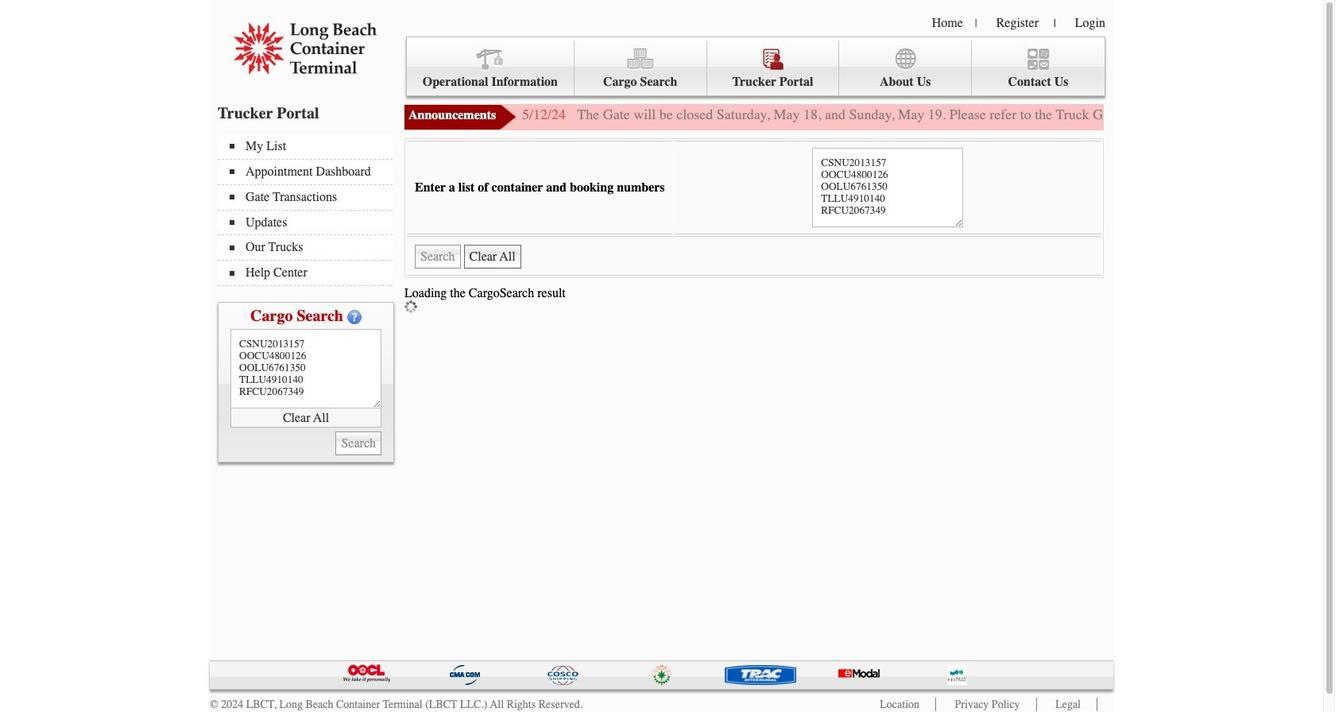 Task type: describe. For each thing, give the bounding box(es) containing it.
1 horizontal spatial menu bar
[[406, 37, 1106, 96]]

2 column header from the left
[[427, 487, 516, 511]]

4 column header from the left
[[696, 487, 736, 511]]

Enter container numbers and/ or booking numbers. Press ESC to reset input box text field
[[813, 148, 964, 227]]



Task type: vqa. For each thing, say whether or not it's contained in the screenshot.
seventh column header from the right
yes



Task type: locate. For each thing, give the bounding box(es) containing it.
column header
[[406, 487, 427, 511], [427, 487, 516, 511], [516, 487, 696, 511], [696, 487, 736, 511], [736, 487, 773, 511], [773, 487, 959, 511], [959, 487, 1104, 511]]

cell
[[516, 511, 696, 543], [696, 511, 736, 543], [736, 511, 773, 543], [773, 511, 959, 543], [959, 511, 1104, 543], [406, 543, 427, 712], [427, 543, 1104, 712]]

6 column header from the left
[[773, 487, 959, 511]]

1 vertical spatial menu bar
[[218, 134, 401, 286]]

None submit
[[415, 245, 461, 269], [336, 432, 382, 456], [415, 245, 461, 269], [336, 432, 382, 456]]

0 vertical spatial menu bar
[[406, 37, 1106, 96]]

tree grid
[[406, 487, 1104, 712]]

Enter container numbers and/ or booking numbers.  text field
[[231, 329, 382, 409]]

tab list
[[432, 551, 511, 580]]

None button
[[464, 245, 521, 269], [963, 515, 1042, 539], [1048, 515, 1100, 539], [464, 245, 521, 269], [963, 515, 1042, 539], [1048, 515, 1100, 539]]

0 horizontal spatial menu bar
[[218, 134, 401, 286]]

row
[[406, 487, 1104, 511], [516, 511, 1104, 543], [406, 543, 1104, 712]]

5 column header from the left
[[736, 487, 773, 511]]

row group
[[406, 511, 1104, 712]]

menu bar
[[406, 37, 1106, 96], [218, 134, 401, 286]]

3 column header from the left
[[516, 487, 696, 511]]

7 column header from the left
[[959, 487, 1104, 511]]

1 column header from the left
[[406, 487, 427, 511]]



